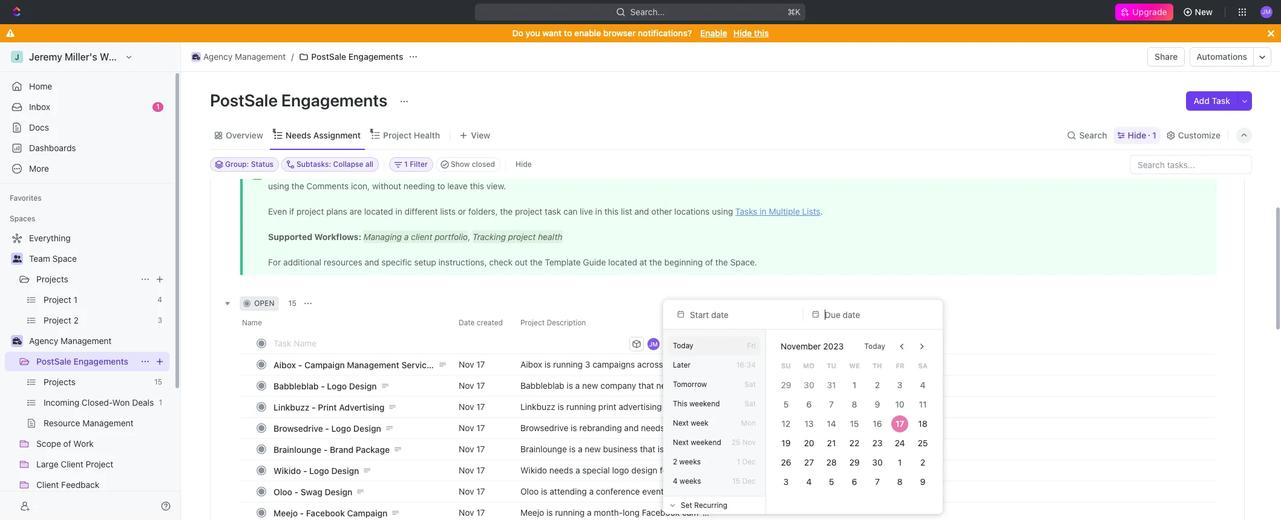 Task type: vqa. For each thing, say whether or not it's contained in the screenshot.


Task type: locate. For each thing, give the bounding box(es) containing it.
1 horizontal spatial 7
[[875, 477, 880, 487]]

1 vertical spatial weeks
[[680, 477, 701, 486]]

search button
[[1064, 127, 1111, 144]]

1 vertical spatial dec
[[743, 477, 756, 486]]

15
[[288, 299, 297, 308], [850, 419, 859, 429], [733, 477, 741, 486]]

wikido up the oloo in the bottom left of the page
[[274, 466, 301, 476]]

0 horizontal spatial 30
[[804, 380, 815, 391]]

- right the oloo in the bottom left of the page
[[295, 487, 299, 497]]

1 vertical spatial 9
[[921, 477, 926, 487]]

a right in
[[674, 402, 678, 412]]

1 horizontal spatial postsale
[[210, 90, 278, 110]]

wikido up their
[[521, 466, 547, 476]]

- for babbleblab
[[321, 381, 325, 391]]

linkbuzz inside linkbuzz is running print advertising in a well- known magazine and needs content creation.
[[521, 402, 556, 412]]

7 down 31
[[830, 400, 834, 410]]

0 vertical spatial postsale engagements link
[[296, 50, 407, 64]]

is inside browsedrive is rebranding and needs a new, mod ern logo.
[[571, 423, 577, 433]]

- up print
[[321, 381, 325, 391]]

8 up 22
[[852, 400, 858, 410]]

campaign inside meejo - facebook campaign link
[[347, 508, 388, 519]]

0 horizontal spatial 3
[[784, 477, 789, 487]]

0 horizontal spatial browsedrive
[[274, 424, 323, 434]]

1 vertical spatial a
[[667, 423, 672, 433]]

projects link
[[36, 270, 136, 289]]

- left print
[[312, 402, 316, 413]]

2 horizontal spatial a
[[674, 402, 678, 412]]

2 sat from the top
[[745, 400, 756, 409]]

cancel button
[[736, 337, 770, 351]]

1 vertical spatial agency management
[[29, 336, 112, 346]]

needs assignment link
[[283, 127, 361, 144]]

browsedrive for browsedrive - logo design
[[274, 424, 323, 434]]

1 horizontal spatial today
[[865, 342, 886, 351]]

11
[[920, 400, 927, 410]]

- up swag
[[303, 466, 307, 476]]

9 down 18
[[921, 477, 926, 487]]

0 horizontal spatial 7
[[830, 400, 834, 410]]

1 horizontal spatial browsedrive
[[521, 423, 569, 433]]

th
[[873, 362, 883, 370]]

- left brand
[[324, 445, 328, 455]]

0 vertical spatial agency management
[[203, 51, 286, 62]]

design
[[349, 381, 377, 391], [354, 424, 381, 434], [332, 466, 359, 476], [325, 487, 353, 497]]

postsale engagements link
[[296, 50, 407, 64], [36, 352, 136, 372]]

0 horizontal spatial a
[[576, 466, 580, 476]]

5 down '28'
[[830, 477, 835, 487]]

7
[[830, 400, 834, 410], [875, 477, 880, 487]]

dec for 15 dec
[[743, 477, 756, 486]]

1 horizontal spatial 8
[[898, 477, 903, 487]]

weekend down mod
[[691, 438, 722, 447]]

6
[[807, 400, 812, 410], [852, 477, 858, 487]]

management inside aibox - campaign management services link
[[347, 360, 400, 370]]

15 down 1 dec
[[733, 477, 741, 486]]

4
[[921, 380, 926, 391], [673, 477, 678, 486], [807, 477, 812, 487]]

needs down advertising
[[641, 423, 665, 433]]

1 inside sidebar 'navigation'
[[156, 102, 160, 111]]

2 horizontal spatial 4
[[921, 380, 926, 391]]

0 vertical spatial 9
[[875, 400, 880, 410]]

0 horizontal spatial is
[[558, 402, 564, 412]]

linkbuzz is running print advertising in a well- known magazine and needs content creation.
[[521, 402, 700, 423]]

management inside sidebar 'navigation'
[[61, 336, 112, 346]]

0 vertical spatial hide
[[734, 28, 752, 38]]

logo
[[327, 381, 347, 391], [332, 424, 351, 434], [309, 466, 329, 476]]

5
[[784, 400, 789, 410], [830, 477, 835, 487]]

is up magazine
[[558, 402, 564, 412]]

logo up oloo - swag design
[[309, 466, 329, 476]]

agency right business time icon
[[203, 51, 233, 62]]

customize button
[[1163, 127, 1225, 144]]

design down advertising
[[354, 424, 381, 434]]

3 up 10
[[898, 380, 903, 391]]

2 down th
[[875, 380, 880, 391]]

2 vertical spatial engagements
[[74, 357, 128, 367]]

sa
[[919, 362, 928, 370]]

1 vertical spatial agency
[[29, 336, 58, 346]]

31
[[828, 380, 837, 391]]

campaign up babbleblab - logo design
[[305, 360, 345, 370]]

agency
[[203, 51, 233, 62], [29, 336, 58, 346]]

0 vertical spatial 30
[[804, 380, 815, 391]]

weekend for next weekend
[[691, 438, 722, 447]]

- for browsedrive
[[325, 424, 329, 434]]

automations button
[[1191, 48, 1254, 66]]

brands.
[[559, 477, 589, 487]]

0 horizontal spatial agency
[[29, 336, 58, 346]]

fr
[[896, 362, 905, 370]]

0 horizontal spatial 5
[[784, 400, 789, 410]]

0 vertical spatial a
[[674, 402, 678, 412]]

dashboards link
[[5, 139, 170, 158]]

is inside linkbuzz is running print advertising in a well- known magazine and needs content creation.
[[558, 402, 564, 412]]

weekend up week
[[690, 400, 720, 409]]

1 vertical spatial campaign
[[347, 508, 388, 519]]

design up meejo - facebook campaign
[[325, 487, 353, 497]]

- right meejo
[[300, 508, 304, 519]]

25 left nov
[[732, 438, 741, 447]]

meejo - facebook campaign
[[274, 508, 388, 519]]

14
[[828, 419, 837, 429]]

1 vertical spatial is
[[571, 423, 577, 433]]

browsedrive up brainlounge
[[274, 424, 323, 434]]

5 up '12'
[[784, 400, 789, 410]]

design down brand
[[332, 466, 359, 476]]

4 down 27
[[807, 477, 812, 487]]

agency right business time image
[[29, 336, 58, 346]]

logo up linkbuzz - print advertising
[[327, 381, 347, 391]]

a inside linkbuzz is running print advertising in a well- known magazine and needs content creation.
[[674, 402, 678, 412]]

1 vertical spatial postsale engagements link
[[36, 352, 136, 372]]

Search tasks... text field
[[1131, 156, 1252, 174]]

babbleblab - logo design
[[274, 381, 377, 391]]

hide button
[[511, 157, 537, 172]]

facebook
[[306, 508, 345, 519]]

one
[[673, 466, 688, 476]]

dec
[[743, 458, 756, 467], [743, 477, 756, 486]]

0 vertical spatial sat
[[745, 380, 756, 389]]

6 up 13
[[807, 400, 812, 410]]

1
[[156, 102, 160, 111], [1153, 130, 1157, 140], [853, 380, 857, 391], [737, 458, 741, 467], [899, 458, 903, 468]]

needs inside linkbuzz is running print advertising in a well- known magazine and needs content creation.
[[605, 413, 629, 423]]

17
[[896, 419, 905, 429]]

aibox
[[274, 360, 296, 370]]

browsedrive up logo.
[[521, 423, 569, 433]]

1 vertical spatial postsale
[[210, 90, 278, 110]]

hide inside button
[[516, 160, 532, 169]]

0 vertical spatial weeks
[[680, 458, 701, 467]]

today up later
[[673, 341, 694, 351]]

linkbuzz down babbleblab
[[274, 402, 310, 413]]

1 horizontal spatial management
[[235, 51, 286, 62]]

postsale
[[311, 51, 346, 62], [210, 90, 278, 110], [36, 357, 71, 367]]

dec down 1 dec
[[743, 477, 756, 486]]

0 vertical spatial campaign
[[305, 360, 345, 370]]

logo.
[[536, 434, 555, 444]]

brand
[[330, 445, 354, 455]]

4 up 11
[[921, 380, 926, 391]]

21
[[828, 438, 837, 449]]

design up advertising
[[349, 381, 377, 391]]

wikido
[[521, 466, 547, 476], [274, 466, 301, 476]]

15 up 22
[[850, 419, 859, 429]]

1 vertical spatial agency management link
[[29, 332, 167, 351]]

a
[[674, 402, 678, 412], [667, 423, 672, 433], [576, 466, 580, 476]]

wikido for wikido needs a special logo design for one of their sub-brands.
[[521, 466, 547, 476]]

linkbuzz up 'known'
[[521, 402, 556, 412]]

25 for 25 nov
[[732, 438, 741, 447]]

hide 1
[[1128, 130, 1157, 140]]

save button
[[772, 337, 809, 351]]

browsedrive inside browsedrive is rebranding and needs a new, mod ern logo.
[[521, 423, 569, 433]]

16:34
[[737, 361, 756, 370]]

their
[[521, 477, 539, 487]]

weeks up 4 weeks
[[680, 458, 701, 467]]

0 vertical spatial 7
[[830, 400, 834, 410]]

1 horizontal spatial 25
[[918, 438, 929, 449]]

needs up sub-
[[550, 466, 574, 476]]

next for next week
[[673, 419, 689, 428]]

design inside 'link'
[[332, 466, 359, 476]]

1 horizontal spatial 5
[[830, 477, 835, 487]]

management
[[235, 51, 286, 62], [61, 336, 112, 346], [347, 360, 400, 370]]

8
[[852, 400, 858, 410], [898, 477, 903, 487]]

0 horizontal spatial needs
[[550, 466, 574, 476]]

1 vertical spatial weekend
[[691, 438, 722, 447]]

weeks
[[680, 458, 701, 467], [680, 477, 701, 486]]

brainlounge - brand package link
[[271, 441, 449, 459]]

0 horizontal spatial hide
[[516, 160, 532, 169]]

- down print
[[325, 424, 329, 434]]

1 horizontal spatial postsale engagements link
[[296, 50, 407, 64]]

- right aibox
[[298, 360, 302, 370]]

9
[[875, 400, 880, 410], [921, 477, 926, 487]]

2 25 from the left
[[918, 438, 929, 449]]

26
[[781, 458, 792, 468]]

and inside browsedrive is rebranding and needs a new, mod ern logo.
[[625, 423, 639, 433]]

wikido inside wikido needs a special logo design for one of their sub-brands.
[[521, 466, 547, 476]]

2 horizontal spatial hide
[[1128, 130, 1147, 140]]

mon
[[741, 419, 756, 428]]

0 horizontal spatial wikido
[[274, 466, 301, 476]]

0 horizontal spatial 29
[[781, 380, 792, 391]]

1 vertical spatial 15
[[850, 419, 859, 429]]

15 right the open
[[288, 299, 297, 308]]

team
[[29, 254, 50, 264]]

1 sat from the top
[[745, 380, 756, 389]]

sat
[[745, 380, 756, 389], [745, 400, 756, 409]]

of
[[690, 466, 698, 476]]

1 horizontal spatial needs
[[605, 413, 629, 423]]

tree containing team space
[[5, 229, 170, 521]]

2 next from the top
[[673, 438, 689, 447]]

logo up brand
[[332, 424, 351, 434]]

needs
[[605, 413, 629, 423], [641, 423, 665, 433], [550, 466, 574, 476]]

2 horizontal spatial needs
[[641, 423, 665, 433]]

advertising
[[619, 402, 662, 412]]

0 horizontal spatial postsale
[[36, 357, 71, 367]]

dec down nov
[[743, 458, 756, 467]]

home
[[29, 81, 52, 91]]

a left new,
[[667, 423, 672, 433]]

home link
[[5, 77, 170, 96]]

today
[[673, 341, 694, 351], [865, 342, 886, 351]]

su
[[782, 362, 791, 370]]

3
[[898, 380, 903, 391], [784, 477, 789, 487]]

0 horizontal spatial management
[[61, 336, 112, 346]]

linkbuzz inside the 'linkbuzz - print advertising' link
[[274, 402, 310, 413]]

next for next weekend
[[673, 438, 689, 447]]

sat up mon
[[745, 400, 756, 409]]

0 vertical spatial logo
[[327, 381, 347, 391]]

weeks down of on the bottom of the page
[[680, 477, 701, 486]]

wikido inside wikido - logo design 'link'
[[274, 466, 301, 476]]

29 down su
[[781, 380, 792, 391]]

8 down 24
[[898, 477, 903, 487]]

logo for babbleblab
[[327, 381, 347, 391]]

sat down 16:34
[[745, 380, 756, 389]]

1 vertical spatial sat
[[745, 400, 756, 409]]

9 up '16'
[[875, 400, 880, 410]]

is down the running
[[571, 423, 577, 433]]

logo for browsedrive
[[332, 424, 351, 434]]

- for wikido
[[303, 466, 307, 476]]

1 25 from the left
[[732, 438, 741, 447]]

25 down 18
[[918, 438, 929, 449]]

agency management left /
[[203, 51, 286, 62]]

2 vertical spatial 15
[[733, 477, 741, 486]]

mod
[[695, 423, 716, 433]]

1 horizontal spatial 6
[[852, 477, 858, 487]]

29 down 22
[[850, 458, 860, 468]]

3 down 26 at the bottom
[[784, 477, 789, 487]]

logo for wikido
[[309, 466, 329, 476]]

30
[[804, 380, 815, 391], [873, 458, 883, 468]]

2 horizontal spatial 15
[[850, 419, 859, 429]]

enable
[[701, 28, 728, 38]]

25
[[732, 438, 741, 447], [918, 438, 929, 449]]

30 down 23 at the right bottom of the page
[[873, 458, 883, 468]]

1 dec from the top
[[743, 458, 756, 467]]

oloo - swag design
[[274, 487, 353, 497]]

campaign
[[305, 360, 345, 370], [347, 508, 388, 519]]

agency management right business time image
[[29, 336, 112, 346]]

7 down 23 at the right bottom of the page
[[875, 477, 880, 487]]

- for brainlounge
[[324, 445, 328, 455]]

1 vertical spatial logo
[[332, 424, 351, 434]]

a up brands.
[[576, 466, 580, 476]]

1 horizontal spatial and
[[625, 423, 639, 433]]

2 horizontal spatial postsale
[[311, 51, 346, 62]]

2 vertical spatial postsale
[[36, 357, 71, 367]]

content
[[631, 413, 661, 423]]

1 next from the top
[[673, 419, 689, 428]]

0 vertical spatial dec
[[743, 458, 756, 467]]

1 vertical spatial engagements
[[281, 90, 388, 110]]

weekend for this weekend
[[690, 400, 720, 409]]

wikido - logo design link
[[271, 462, 449, 480]]

sat for tomorrow
[[745, 380, 756, 389]]

design for wikido - logo design
[[332, 466, 359, 476]]

0 horizontal spatial postsale engagements link
[[36, 352, 136, 372]]

4 down one
[[673, 477, 678, 486]]

next down new,
[[673, 438, 689, 447]]

2 dec from the top
[[743, 477, 756, 486]]

browsedrive is rebranding and needs a new, mod ern logo.
[[521, 423, 716, 444]]

1 horizontal spatial agency
[[203, 51, 233, 62]]

linkbuzz - print advertising
[[274, 402, 385, 413]]

30 down mo
[[804, 380, 815, 391]]

0 horizontal spatial linkbuzz
[[274, 402, 310, 413]]

1 horizontal spatial 15
[[733, 477, 741, 486]]

1 vertical spatial 29
[[850, 458, 860, 468]]

needs down print
[[605, 413, 629, 423]]

add
[[1194, 96, 1210, 106]]

engagements inside sidebar 'navigation'
[[74, 357, 128, 367]]

2 vertical spatial hide
[[516, 160, 532, 169]]

2 down 18
[[921, 458, 926, 468]]

2 vertical spatial a
[[576, 466, 580, 476]]

2 horizontal spatial management
[[347, 360, 400, 370]]

and down print
[[588, 413, 603, 423]]

0 vertical spatial 5
[[784, 400, 789, 410]]

6 down 22
[[852, 477, 858, 487]]

2 right for
[[673, 458, 678, 467]]

- for oloo
[[295, 487, 299, 497]]

logo inside 'link'
[[309, 466, 329, 476]]

1 vertical spatial 8
[[898, 477, 903, 487]]

today up th
[[865, 342, 886, 351]]

20
[[804, 438, 814, 449]]

campaign down oloo - swag design link
[[347, 508, 388, 519]]

- inside 'link'
[[303, 466, 307, 476]]

team space
[[29, 254, 77, 264]]

user group image
[[12, 256, 21, 263]]

1 vertical spatial management
[[61, 336, 112, 346]]

next down well-
[[673, 419, 689, 428]]

23
[[873, 438, 883, 449]]

today button
[[858, 337, 893, 357]]

0 vertical spatial next
[[673, 419, 689, 428]]

and down advertising
[[625, 423, 639, 433]]

0 horizontal spatial and
[[588, 413, 603, 423]]

november 2023
[[781, 341, 844, 352]]

tree
[[5, 229, 170, 521]]

1 horizontal spatial a
[[667, 423, 672, 433]]



Task type: describe. For each thing, give the bounding box(es) containing it.
notifications?
[[638, 28, 692, 38]]

new,
[[674, 423, 692, 433]]

1 vertical spatial 5
[[830, 477, 835, 487]]

1 horizontal spatial 29
[[850, 458, 860, 468]]

browsedrive for browsedrive is rebranding and needs a new, mod ern logo.
[[521, 423, 569, 433]]

1 vertical spatial 30
[[873, 458, 883, 468]]

logo
[[612, 466, 629, 476]]

linkbuzz for linkbuzz - print advertising
[[274, 402, 310, 413]]

known
[[521, 413, 546, 423]]

design for babbleblab - logo design
[[349, 381, 377, 391]]

- for meejo
[[300, 508, 304, 519]]

sidebar navigation
[[0, 42, 181, 521]]

add task button
[[1187, 91, 1238, 111]]

25 for 25
[[918, 438, 929, 449]]

upgrade
[[1133, 7, 1168, 17]]

1 vertical spatial 6
[[852, 477, 858, 487]]

next week
[[673, 419, 709, 428]]

aibox - campaign management services link
[[271, 356, 449, 374]]

postsale inside sidebar 'navigation'
[[36, 357, 71, 367]]

18
[[919, 419, 928, 429]]

1 vertical spatial postsale engagements
[[210, 90, 391, 110]]

meejo
[[274, 508, 298, 519]]

nov
[[743, 438, 756, 447]]

business time image
[[192, 54, 200, 60]]

0 vertical spatial 6
[[807, 400, 812, 410]]

1 horizontal spatial 9
[[921, 477, 926, 487]]

weeks for 2 weeks
[[680, 458, 701, 467]]

is for rebranding
[[571, 423, 577, 433]]

health
[[414, 130, 440, 140]]

13
[[805, 419, 814, 429]]

1 horizontal spatial agency management
[[203, 51, 286, 62]]

well-
[[681, 402, 700, 412]]

1 horizontal spatial 2
[[875, 380, 880, 391]]

today inside button
[[865, 342, 886, 351]]

print
[[599, 402, 617, 412]]

agency management inside sidebar 'navigation'
[[29, 336, 112, 346]]

wikido needs a special logo design for one of their sub-brands.
[[521, 466, 700, 487]]

needs
[[286, 130, 311, 140]]

0 vertical spatial 15
[[288, 299, 297, 308]]

share button
[[1148, 47, 1186, 67]]

assignment
[[314, 130, 361, 140]]

needs inside wikido needs a special logo design for one of their sub-brands.
[[550, 466, 574, 476]]

advertising
[[339, 402, 385, 413]]

search...
[[631, 7, 665, 17]]

ern
[[521, 434, 534, 444]]

design
[[632, 466, 658, 476]]

design for oloo - swag design
[[325, 487, 353, 497]]

16
[[873, 419, 882, 429]]

share
[[1155, 51, 1179, 62]]

we
[[850, 362, 860, 370]]

this
[[754, 28, 769, 38]]

magazine
[[548, 413, 586, 423]]

0 vertical spatial agency
[[203, 51, 233, 62]]

business time image
[[12, 338, 21, 345]]

0 horizontal spatial today
[[673, 341, 694, 351]]

team space link
[[29, 249, 167, 269]]

22
[[850, 438, 860, 449]]

linkbuzz - print advertising link
[[271, 399, 449, 416]]

postsale engagements inside sidebar 'navigation'
[[36, 357, 128, 367]]

is for running
[[558, 402, 564, 412]]

save
[[777, 339, 794, 348]]

add task
[[1194, 96, 1231, 106]]

dec for 1 dec
[[743, 458, 756, 467]]

0 horizontal spatial 9
[[875, 400, 880, 410]]

Start date text field
[[690, 310, 791, 320]]

- for linkbuzz
[[312, 402, 316, 413]]

0 vertical spatial management
[[235, 51, 286, 62]]

0 horizontal spatial 8
[[852, 400, 858, 410]]

do
[[513, 28, 524, 38]]

a inside browsedrive is rebranding and needs a new, mod ern logo.
[[667, 423, 672, 433]]

1 vertical spatial 7
[[875, 477, 880, 487]]

browsedrive - logo design
[[274, 424, 381, 434]]

agency inside sidebar 'navigation'
[[29, 336, 58, 346]]

week
[[691, 419, 709, 428]]

0 vertical spatial 3
[[898, 380, 903, 391]]

a inside wikido needs a special logo design for one of their sub-brands.
[[576, 466, 580, 476]]

rebranding
[[580, 423, 622, 433]]

search
[[1080, 130, 1108, 140]]

0 vertical spatial 29
[[781, 380, 792, 391]]

linkbuzz for linkbuzz is running print advertising in a well- known magazine and needs content creation.
[[521, 402, 556, 412]]

meejo - facebook campaign link
[[271, 505, 449, 521]]

sub-
[[541, 477, 559, 487]]

0 vertical spatial postsale
[[311, 51, 346, 62]]

aibox - campaign management services
[[274, 360, 436, 370]]

1 dec
[[737, 458, 756, 467]]

package
[[356, 445, 390, 455]]

sat for this weekend
[[745, 400, 756, 409]]

27
[[804, 458, 814, 468]]

tu
[[827, 362, 837, 370]]

brainlounge
[[274, 445, 322, 455]]

do you want to enable browser notifications? enable hide this
[[513, 28, 769, 38]]

customize
[[1179, 130, 1221, 140]]

0 horizontal spatial 2
[[673, 458, 678, 467]]

browsedrive is rebranding and needs a new, mod ern logo. button
[[513, 418, 724, 444]]

25 nov
[[732, 438, 756, 447]]

0 horizontal spatial agency management link
[[29, 332, 167, 351]]

browsedrive - logo design link
[[271, 420, 449, 437]]

project
[[383, 130, 412, 140]]

28
[[827, 458, 837, 468]]

creation.
[[664, 413, 698, 423]]

open
[[254, 299, 275, 308]]

campaign inside aibox - campaign management services link
[[305, 360, 345, 370]]

babbleblab
[[274, 381, 319, 391]]

upgrade link
[[1116, 4, 1174, 21]]

recurring
[[695, 501, 728, 510]]

fri
[[748, 341, 756, 351]]

automations
[[1197, 51, 1248, 62]]

and inside linkbuzz is running print advertising in a well- known magazine and needs content creation.
[[588, 413, 603, 423]]

hide for hide 1
[[1128, 130, 1147, 140]]

hide for hide
[[516, 160, 532, 169]]

print
[[318, 402, 337, 413]]

4 weeks
[[673, 477, 701, 486]]

0 vertical spatial postsale engagements
[[311, 51, 403, 62]]

/
[[291, 51, 294, 62]]

weeks for 4 weeks
[[680, 477, 701, 486]]

Due date text field
[[825, 310, 926, 320]]

10
[[896, 400, 905, 410]]

babbleblab - logo design link
[[271, 378, 449, 395]]

enable
[[575, 28, 601, 38]]

0 vertical spatial engagements
[[349, 51, 403, 62]]

2 horizontal spatial 2
[[921, 458, 926, 468]]

set
[[681, 501, 693, 510]]

next weekend
[[673, 438, 722, 447]]

brainlounge - brand package
[[274, 445, 390, 455]]

wikido for wikido - logo design
[[274, 466, 301, 476]]

project health link
[[381, 127, 440, 144]]

task
[[1213, 96, 1231, 106]]

tree inside sidebar 'navigation'
[[5, 229, 170, 521]]

⌘k
[[788, 7, 801, 17]]

new
[[1196, 7, 1213, 17]]

set recurring
[[681, 501, 728, 510]]

Task Name text field
[[274, 334, 627, 353]]

november
[[781, 341, 821, 352]]

1 horizontal spatial hide
[[734, 28, 752, 38]]

1 horizontal spatial 4
[[807, 477, 812, 487]]

project health
[[383, 130, 440, 140]]

design for browsedrive - logo design
[[354, 424, 381, 434]]

- for aibox
[[298, 360, 302, 370]]

needs inside browsedrive is rebranding and needs a new, mod ern logo.
[[641, 423, 665, 433]]

0 horizontal spatial 4
[[673, 477, 678, 486]]

12
[[782, 419, 791, 429]]

for
[[660, 466, 671, 476]]

want
[[543, 28, 562, 38]]

1 vertical spatial 3
[[784, 477, 789, 487]]

to
[[564, 28, 572, 38]]

0 vertical spatial agency management link
[[188, 50, 289, 64]]



